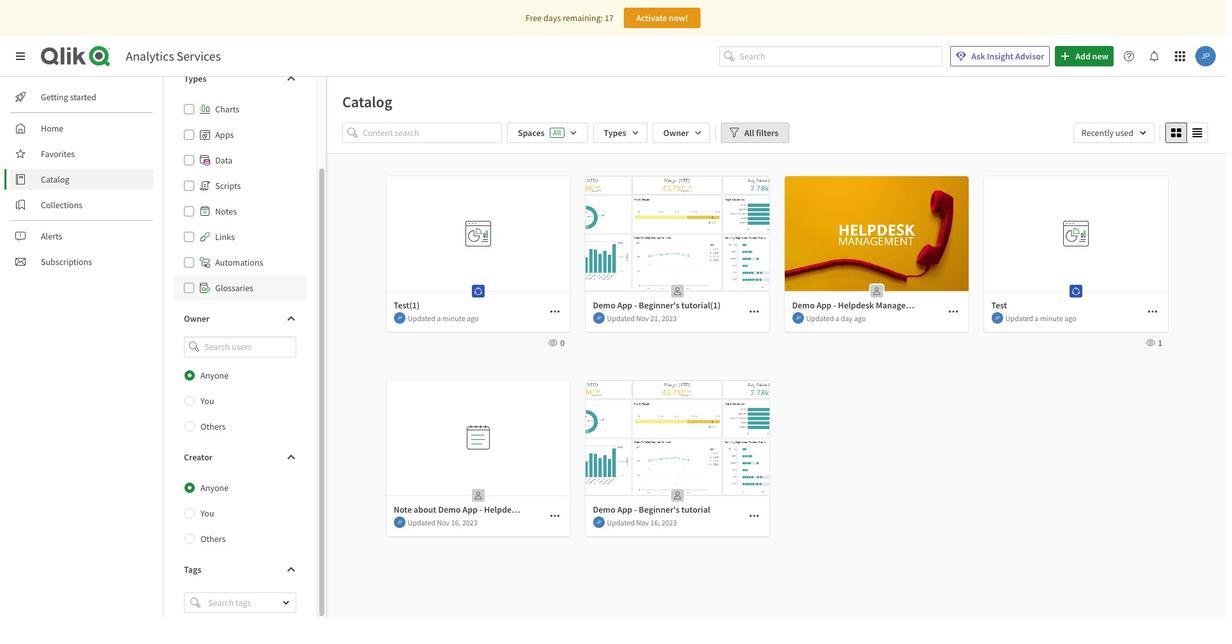 Task type: locate. For each thing, give the bounding box(es) containing it.
1 horizontal spatial minute
[[1041, 313, 1063, 323]]

apps
[[215, 129, 234, 141]]

nov for demo app - beginner's tutorial
[[637, 518, 649, 527]]

beginner's
[[639, 300, 680, 311], [639, 504, 680, 516]]

add new button
[[1056, 46, 1114, 66]]

activate now!
[[636, 12, 689, 24]]

catalog link
[[10, 169, 153, 190]]

automations
[[215, 257, 263, 268]]

16, for james peterson element within the updated nov 16, 2023 link
[[451, 518, 461, 527]]

16,
[[451, 518, 461, 527], [651, 518, 660, 527]]

unique viewers in the last 28 days: 1 image
[[1147, 339, 1156, 348]]

- up "updated nov 21, 2023"
[[634, 300, 637, 311]]

1 ago from the left
[[467, 313, 479, 323]]

Recently used field
[[1074, 123, 1155, 143]]

ago for test
[[1065, 313, 1077, 323]]

0 vertical spatial types button
[[174, 68, 307, 89]]

all filters button
[[721, 123, 790, 143]]

a for demo app - helpdesk management
[[836, 313, 840, 323]]

others inside the owner option group
[[201, 421, 226, 432]]

tags
[[184, 564, 201, 575]]

all inside dropdown button
[[745, 127, 755, 139]]

0 vertical spatial you
[[201, 395, 214, 407]]

james peterson element inside updated nov 16, 2023 link
[[394, 517, 405, 528]]

anyone for creator option group
[[201, 482, 229, 494]]

all for all
[[553, 128, 561, 137]]

1 vertical spatial catalog
[[41, 174, 69, 185]]

anyone down search users text field
[[201, 370, 229, 381]]

types for the bottommost owner dropdown button
[[184, 73, 206, 84]]

a
[[437, 313, 441, 323], [836, 313, 840, 323], [1035, 313, 1039, 323]]

None field
[[174, 337, 307, 358]]

qlik sense app image
[[586, 176, 770, 291], [785, 176, 969, 291], [586, 381, 770, 496]]

1 others from the top
[[201, 421, 226, 432]]

2 others from the top
[[201, 533, 226, 545]]

2 horizontal spatial james peterson image
[[992, 312, 1003, 324]]

beginner's up 21,
[[639, 300, 680, 311]]

others
[[201, 421, 226, 432], [201, 533, 226, 545]]

- for demo app - beginner's tutorial(1)
[[634, 300, 637, 311]]

0 horizontal spatial all
[[553, 128, 561, 137]]

0 horizontal spatial updated nov 16, 2023
[[408, 518, 478, 527]]

app for demo app - helpdesk management
[[817, 300, 832, 311]]

1 horizontal spatial types button
[[593, 123, 648, 143]]

remaining:
[[563, 12, 603, 24]]

updated
[[408, 313, 436, 323], [607, 313, 635, 323], [807, 313, 834, 323], [1006, 313, 1034, 323], [408, 518, 436, 527], [607, 518, 635, 527]]

analytics
[[126, 48, 174, 64]]

0 horizontal spatial test space element
[[468, 281, 488, 302]]

0 horizontal spatial types
[[184, 73, 206, 84]]

updated nov 16, 2023 link
[[386, 381, 570, 537]]

ask
[[972, 50, 986, 62]]

all left the filters
[[745, 127, 755, 139]]

qlik sense app image for tutorial
[[586, 381, 770, 496]]

notes
[[215, 206, 237, 217]]

creator
[[184, 451, 213, 463]]

0 vertical spatial catalog
[[342, 92, 393, 112]]

0 horizontal spatial owner button
[[174, 309, 307, 329]]

you inside the owner option group
[[201, 395, 214, 407]]

1 16, from the left
[[451, 518, 461, 527]]

more actions image for demo app - beginner's tutorial(1)
[[749, 307, 759, 317]]

you for creator option group
[[201, 508, 214, 519]]

collections link
[[10, 195, 153, 215]]

ago
[[467, 313, 479, 323], [854, 313, 866, 323], [1065, 313, 1077, 323]]

you inside creator option group
[[201, 508, 214, 519]]

demo app - helpdesk management
[[793, 300, 926, 311]]

catalog inside navigation pane element
[[41, 174, 69, 185]]

search tags image
[[190, 598, 201, 608]]

ask insight advisor
[[972, 50, 1045, 62]]

test space element for test(1)
[[468, 281, 488, 302]]

1 vertical spatial types
[[604, 127, 627, 139]]

21,
[[651, 313, 660, 323]]

2023 for demo app - beginner's tutorial(1)
[[662, 313, 677, 323]]

app for demo app - beginner's tutorial(1)
[[618, 300, 633, 311]]

anyone for the owner option group at the left
[[201, 370, 229, 381]]

james peterson image
[[1196, 46, 1216, 66], [394, 312, 405, 324], [593, 312, 605, 324], [394, 517, 405, 528]]

0 vertical spatial anyone
[[201, 370, 229, 381]]

navigation pane element
[[0, 82, 163, 277]]

james peterson image
[[793, 312, 804, 324], [992, 312, 1003, 324], [593, 517, 605, 528]]

types button inside 'filters' region
[[593, 123, 648, 143]]

more actions image
[[550, 307, 560, 317], [749, 307, 759, 317], [948, 307, 959, 317], [1148, 307, 1158, 317], [550, 511, 560, 521]]

james peterson image for updated nov 21, 2023
[[593, 312, 605, 324]]

free
[[526, 12, 542, 24]]

more actions image for demo app - helpdesk management
[[948, 307, 959, 317]]

updated a minute ago for test(1)
[[408, 313, 479, 323]]

getting started
[[41, 91, 96, 103]]

2 updated nov 16, 2023 from the left
[[607, 518, 677, 527]]

alerts
[[41, 231, 62, 242]]

1 horizontal spatial james peterson image
[[793, 312, 804, 324]]

scripts
[[215, 180, 241, 192]]

others for the owner option group at the left
[[201, 421, 226, 432]]

1 vertical spatial you
[[201, 508, 214, 519]]

james peterson element for demo app - beginner's tutorial
[[593, 517, 605, 528]]

james peterson image down demo app - beginner's tutorial at the bottom
[[593, 517, 605, 528]]

collections
[[41, 199, 83, 211]]

personal element for demo app - beginner's tutorial
[[667, 486, 688, 506]]

james peterson image for demo app - helpdesk management
[[793, 312, 804, 324]]

nov for demo app - beginner's tutorial(1)
[[637, 313, 649, 323]]

2 16, from the left
[[651, 518, 660, 527]]

1 horizontal spatial ago
[[854, 313, 866, 323]]

1 horizontal spatial types
[[604, 127, 627, 139]]

Search users text field
[[202, 337, 281, 358]]

-
[[634, 300, 637, 311], [834, 300, 837, 311], [634, 504, 637, 516]]

all for all filters
[[745, 127, 755, 139]]

1 horizontal spatial catalog
[[342, 92, 393, 112]]

1 horizontal spatial 16,
[[651, 518, 660, 527]]

1 beginner's from the top
[[639, 300, 680, 311]]

1 you from the top
[[201, 395, 214, 407]]

2 a from the left
[[836, 313, 840, 323]]

3 ago from the left
[[1065, 313, 1077, 323]]

demo
[[593, 300, 616, 311], [793, 300, 815, 311], [593, 504, 616, 516]]

updated a minute ago down test
[[1006, 313, 1077, 323]]

1 test space element from the left
[[468, 281, 488, 302]]

open image
[[282, 599, 290, 607]]

1 minute from the left
[[443, 313, 465, 323]]

add new
[[1076, 50, 1109, 62]]

james peterson image down test
[[992, 312, 1003, 324]]

0 vertical spatial owner
[[664, 127, 689, 139]]

owner
[[664, 127, 689, 139], [184, 313, 210, 325]]

owner for the rightmost owner dropdown button
[[664, 127, 689, 139]]

others up "tags"
[[201, 533, 226, 545]]

0 horizontal spatial minute
[[443, 313, 465, 323]]

1 vertical spatial others
[[201, 533, 226, 545]]

app
[[618, 300, 633, 311], [817, 300, 832, 311], [618, 504, 633, 516]]

updated for demo app - beginner's tutorial(1)
[[607, 313, 635, 323]]

types button
[[174, 68, 307, 89], [593, 123, 648, 143]]

nov
[[637, 313, 649, 323], [437, 518, 450, 527], [637, 518, 649, 527]]

0 horizontal spatial ago
[[467, 313, 479, 323]]

2 beginner's from the top
[[639, 504, 680, 516]]

analytics services element
[[126, 48, 221, 64]]

search tags element
[[190, 598, 201, 608]]

free days remaining: 17
[[526, 12, 614, 24]]

james peterson element for test
[[992, 312, 1003, 324]]

activate now! link
[[624, 8, 701, 28]]

2 minute from the left
[[1041, 313, 1063, 323]]

james peterson image for updated nov 16, 2023
[[394, 517, 405, 528]]

anyone inside creator option group
[[201, 482, 229, 494]]

data
[[215, 155, 233, 166]]

all right spaces
[[553, 128, 561, 137]]

- left tutorial
[[634, 504, 637, 516]]

0 horizontal spatial catalog
[[41, 174, 69, 185]]

1 updated a minute ago from the left
[[408, 313, 479, 323]]

0 horizontal spatial a
[[437, 313, 441, 323]]

1 horizontal spatial all
[[745, 127, 755, 139]]

james peterson image left "updated a day ago"
[[793, 312, 804, 324]]

types
[[184, 73, 206, 84], [604, 127, 627, 139]]

james peterson element
[[394, 312, 405, 324], [593, 312, 605, 324], [793, 312, 804, 324], [992, 312, 1003, 324], [394, 517, 405, 528], [593, 517, 605, 528]]

2 you from the top
[[201, 508, 214, 519]]

personal element
[[667, 281, 688, 302], [867, 281, 887, 302], [468, 486, 488, 506], [667, 486, 688, 506]]

1 updated nov 16, 2023 from the left
[[408, 518, 478, 527]]

updated a minute ago down test(1)
[[408, 313, 479, 323]]

1 vertical spatial anyone
[[201, 482, 229, 494]]

unique viewers in the last 28 days: 1 element
[[1144, 337, 1163, 349]]

1 horizontal spatial updated nov 16, 2023
[[607, 518, 677, 527]]

2 horizontal spatial a
[[1035, 313, 1039, 323]]

others for creator option group
[[201, 533, 226, 545]]

0 horizontal spatial owner
[[184, 313, 210, 325]]

updated for test
[[1006, 313, 1034, 323]]

Search text field
[[740, 46, 943, 67]]

updated nov 21, 2023
[[607, 313, 677, 323]]

- up "updated a day ago"
[[834, 300, 837, 311]]

2 ago from the left
[[854, 313, 866, 323]]

new
[[1093, 50, 1109, 62]]

others up creator at the bottom of the page
[[201, 421, 226, 432]]

1 vertical spatial types button
[[593, 123, 648, 143]]

james peterson image for updated a minute ago
[[394, 312, 405, 324]]

types inside 'filters' region
[[604, 127, 627, 139]]

owner inside 'filters' region
[[664, 127, 689, 139]]

updated a minute ago
[[408, 313, 479, 323], [1006, 313, 1077, 323]]

minute
[[443, 313, 465, 323], [1041, 313, 1063, 323]]

1 anyone from the top
[[201, 370, 229, 381]]

0 vertical spatial others
[[201, 421, 226, 432]]

1 horizontal spatial owner
[[664, 127, 689, 139]]

owner button
[[653, 123, 710, 143], [174, 309, 307, 329]]

0 horizontal spatial types button
[[174, 68, 307, 89]]

2 anyone from the top
[[201, 482, 229, 494]]

test space element for test
[[1066, 281, 1086, 302]]

2023
[[662, 313, 677, 323], [462, 518, 478, 527], [662, 518, 677, 527]]

1 horizontal spatial updated a minute ago
[[1006, 313, 1077, 323]]

updated nov 16, 2023
[[408, 518, 478, 527], [607, 518, 677, 527]]

advisor
[[1016, 50, 1045, 62]]

0 vertical spatial types
[[184, 73, 206, 84]]

you up creator at the bottom of the page
[[201, 395, 214, 407]]

anyone down creator at the bottom of the page
[[201, 482, 229, 494]]

0 horizontal spatial 16,
[[451, 518, 461, 527]]

1 horizontal spatial test space element
[[1066, 281, 1086, 302]]

2 horizontal spatial ago
[[1065, 313, 1077, 323]]

getting
[[41, 91, 68, 103]]

anyone
[[201, 370, 229, 381], [201, 482, 229, 494]]

1 a from the left
[[437, 313, 441, 323]]

0 vertical spatial owner button
[[653, 123, 710, 143]]

management
[[876, 300, 926, 311]]

anyone inside the owner option group
[[201, 370, 229, 381]]

you
[[201, 395, 214, 407], [201, 508, 214, 519]]

0 horizontal spatial james peterson image
[[593, 517, 605, 528]]

app for demo app - beginner's tutorial
[[618, 504, 633, 516]]

updated for test(1)
[[408, 313, 436, 323]]

you down creator at the bottom of the page
[[201, 508, 214, 519]]

others inside creator option group
[[201, 533, 226, 545]]

1 vertical spatial beginner's
[[639, 504, 680, 516]]

now!
[[669, 12, 689, 24]]

james peterson element for test(1)
[[394, 312, 405, 324]]

a for test(1)
[[437, 313, 441, 323]]

0 vertical spatial beginner's
[[639, 300, 680, 311]]

catalog
[[342, 92, 393, 112], [41, 174, 69, 185]]

1 vertical spatial owner
[[184, 313, 210, 325]]

1 horizontal spatial a
[[836, 313, 840, 323]]

all filters
[[745, 127, 779, 139]]

0 horizontal spatial updated a minute ago
[[408, 313, 479, 323]]

ago for demo app - helpdesk management
[[854, 313, 866, 323]]

2 test space element from the left
[[1066, 281, 1086, 302]]

tags button
[[174, 559, 307, 580]]

beginner's left tutorial
[[639, 504, 680, 516]]

owner option group
[[174, 363, 307, 439]]

3 a from the left
[[1035, 313, 1039, 323]]

day
[[841, 313, 853, 323]]

test space element
[[468, 281, 488, 302], [1066, 281, 1086, 302]]

2 updated a minute ago from the left
[[1006, 313, 1077, 323]]

all
[[745, 127, 755, 139], [553, 128, 561, 137]]



Task type: vqa. For each thing, say whether or not it's contained in the screenshot.
John within the row
no



Task type: describe. For each thing, give the bounding box(es) containing it.
personal element inside updated nov 16, 2023 link
[[468, 486, 488, 506]]

favorites
[[41, 148, 75, 160]]

demo app - beginner's tutorial(1)
[[593, 300, 721, 311]]

favorites link
[[10, 144, 153, 164]]

test(1)
[[394, 300, 420, 311]]

qlik sense app image for tutorial(1)
[[586, 176, 770, 291]]

demo for demo app - helpdesk management
[[793, 300, 815, 311]]

minute for test(1)
[[443, 313, 465, 323]]

owner for the bottommost owner dropdown button
[[184, 313, 210, 325]]

analytics services
[[126, 48, 221, 64]]

recently
[[1082, 127, 1114, 139]]

creator option group
[[174, 475, 307, 552]]

alerts link
[[10, 226, 153, 247]]

1 horizontal spatial owner button
[[653, 123, 710, 143]]

updated a minute ago for test
[[1006, 313, 1077, 323]]

creator button
[[174, 447, 307, 467]]

types button for the bottommost owner dropdown button
[[174, 68, 307, 89]]

demo for demo app - beginner's tutorial(1)
[[593, 300, 616, 311]]

Content search text field
[[363, 123, 502, 143]]

more actions image for test(1)
[[550, 307, 560, 317]]

james peterson element for demo app - helpdesk management
[[793, 312, 804, 324]]

switch view group
[[1166, 123, 1209, 143]]

home
[[41, 123, 63, 134]]

personal element for demo app - beginner's tutorial(1)
[[667, 281, 688, 302]]

2023 for demo app - beginner's tutorial
[[662, 518, 677, 527]]

insight
[[987, 50, 1014, 62]]

james peterson image for demo app - beginner's tutorial
[[593, 517, 605, 528]]

test
[[992, 300, 1008, 311]]

- for demo app - helpdesk management
[[834, 300, 837, 311]]

updated for demo app - beginner's tutorial
[[607, 518, 635, 527]]

charts
[[215, 103, 240, 115]]

1
[[1158, 337, 1163, 349]]

more actions image for test
[[1148, 307, 1158, 317]]

helpdesk
[[838, 300, 874, 311]]

- for demo app - beginner's tutorial
[[634, 504, 637, 516]]

2023 inside updated nov 16, 2023 link
[[462, 518, 478, 527]]

minute for test
[[1041, 313, 1063, 323]]

this item has not been viewed in the last 28 days. image
[[549, 339, 558, 348]]

qlik sense app image for management
[[785, 176, 969, 291]]

types for the rightmost owner dropdown button
[[604, 127, 627, 139]]

glossaries
[[215, 282, 253, 294]]

Search tags text field
[[206, 593, 272, 613]]

updated for demo app - helpdesk management
[[807, 313, 834, 323]]

subscriptions link
[[10, 252, 153, 272]]

close sidebar menu image
[[15, 51, 26, 61]]

a for test
[[1035, 313, 1039, 323]]

add
[[1076, 50, 1091, 62]]

spaces
[[518, 127, 545, 139]]

james peterson element for demo app - beginner's tutorial(1)
[[593, 312, 605, 324]]

subscriptions
[[41, 256, 92, 268]]

16, for james peterson element related to demo app - beginner's tutorial
[[651, 518, 660, 527]]

ask insight advisor button
[[951, 46, 1050, 66]]

personal element for demo app - helpdesk management
[[867, 281, 887, 302]]

recently used
[[1082, 127, 1134, 139]]

you for the owner option group at the left
[[201, 395, 214, 407]]

0
[[560, 337, 565, 349]]

searchbar element
[[720, 46, 943, 67]]

services
[[177, 48, 221, 64]]

more actions image
[[749, 511, 759, 521]]

more actions image inside updated nov 16, 2023 link
[[550, 511, 560, 521]]

1 vertical spatial owner button
[[174, 309, 307, 329]]

filters region
[[327, 120, 1227, 153]]

updated a day ago
[[807, 313, 866, 323]]

demo for demo app - beginner's tutorial
[[593, 504, 616, 516]]

activate
[[636, 12, 667, 24]]

types button for the rightmost owner dropdown button
[[593, 123, 648, 143]]

james peterson image for test
[[992, 312, 1003, 324]]

tutorial(1)
[[682, 300, 721, 311]]

getting started link
[[10, 87, 153, 107]]

used
[[1116, 127, 1134, 139]]

beginner's for tutorial
[[639, 504, 680, 516]]

filters
[[756, 127, 779, 139]]

this item has not been viewed in the last 28 days. element
[[546, 337, 565, 349]]

ago for test(1)
[[467, 313, 479, 323]]

days
[[544, 12, 561, 24]]

tutorial
[[682, 504, 711, 516]]

started
[[70, 91, 96, 103]]

beginner's for tutorial(1)
[[639, 300, 680, 311]]

demo app - beginner's tutorial
[[593, 504, 711, 516]]

17
[[605, 12, 614, 24]]

links
[[215, 231, 235, 243]]

home link
[[10, 118, 153, 139]]



